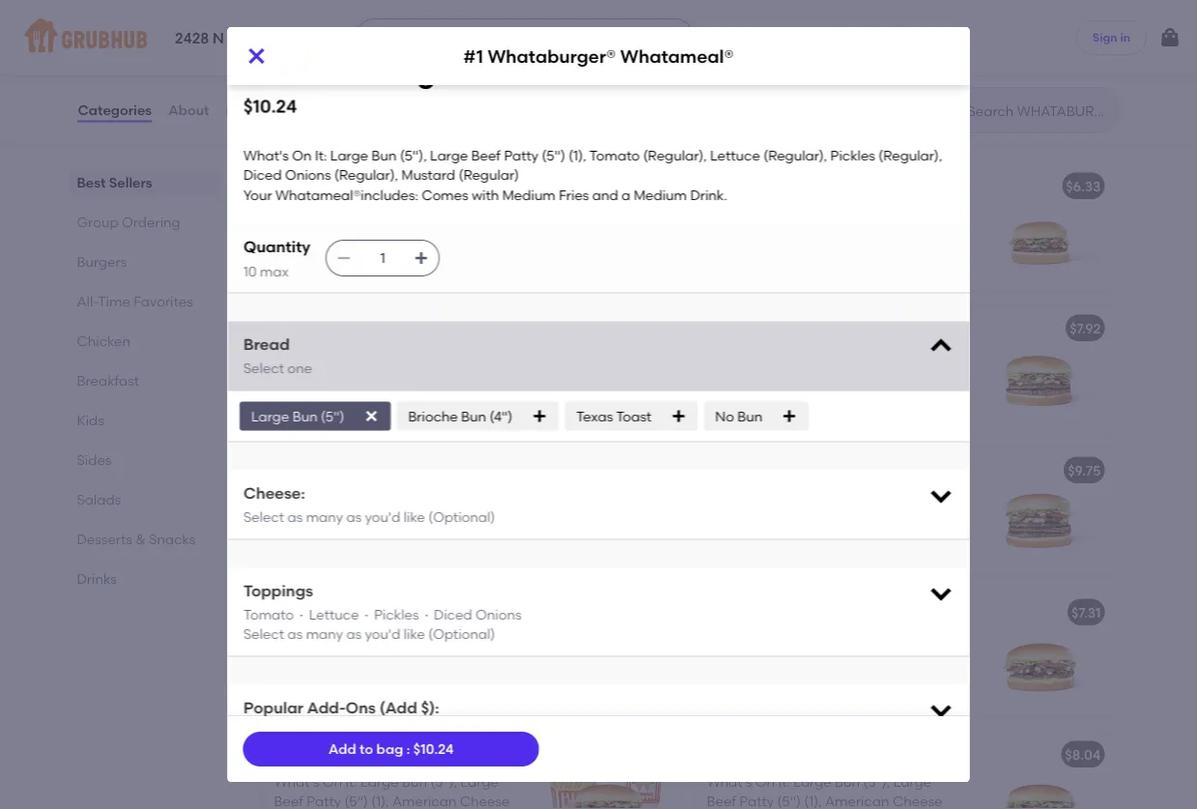 Task type: locate. For each thing, give the bounding box(es) containing it.
&
[[136, 531, 146, 547], [362, 604, 373, 621], [341, 746, 352, 763]]

(3),
[[371, 509, 392, 526], [805, 509, 825, 526]]

0 vertical spatial best seller
[[286, 158, 345, 172]]

beef inside what's on it: large bun (5"), large beef patty (5") (1), tomato (regular), lettuce (regular), pickles (regular), diced onions (regular), mustard (regular)
[[707, 225, 737, 241]]

0 horizontal spatial tomato,
[[274, 13, 328, 30]]

$10.24 right the :
[[414, 741, 454, 757]]

(regular) inside what's on it: large bun (5"), large beef patty (5") (1), tomato (regular), lettuce (regular), pickles (regular), diced onions (regular), mustard (regular)
[[707, 284, 768, 300]]

2 (3), from the left
[[805, 509, 825, 526]]

what's inside what's on it: double meat whataburger® (10), tomato, lettuce, pickles, diced onions, mustard (4oz), mayonnaise (4oz), ketchup (4oz)
[[707, 0, 753, 10]]

meat inside what's on it: double meat whataburger® (10), tomato, lettuce, pickles, diced onions, mustard (4oz), mayonnaise (4oz), ketchup (4oz)
[[844, 0, 878, 10]]

svg image
[[1159, 26, 1182, 49], [336, 251, 352, 266], [414, 251, 429, 266], [363, 408, 379, 424], [928, 579, 955, 606]]

beef for #2 double meat whataburger®
[[707, 367, 737, 383]]

+ for $11.94
[[664, 320, 672, 337]]

0 vertical spatial (1),
[[568, 147, 586, 164]]

0 horizontal spatial (1),
[[568, 147, 586, 164]]

1 horizontal spatial ∙
[[362, 607, 371, 623]]

beef for #3 triple meat whataburger®
[[707, 509, 737, 526]]

1 vertical spatial &
[[362, 604, 373, 621]]

(regular) for #1 whataburger®
[[707, 284, 768, 300]]

(5") up fries
[[542, 147, 565, 164]]

0 horizontal spatial mayonnaise
[[422, 33, 502, 49]]

triple down no bun
[[728, 462, 765, 479]]

1 vertical spatial burgers
[[77, 253, 127, 270]]

2 + from the top
[[664, 320, 672, 337]]

time
[[98, 293, 130, 309]]

on inside the what's on it: whataburger® (10), tomato, lettuce, pickles, diced onions, mustard (4oz), mayonnaise (4oz), ketchup (4oz)
[[323, 0, 342, 10]]

beef
[[471, 147, 501, 164], [707, 225, 737, 241], [707, 367, 737, 383], [274, 371, 304, 387], [274, 509, 304, 526], [707, 509, 737, 526]]

2 horizontal spatial ∙
[[422, 607, 430, 623]]

mustard inside the what's on it: whataburger® (10), tomato, lettuce, pickles, diced onions, mustard (4oz), mayonnaise (4oz), ketchup (4oz)
[[327, 33, 381, 49]]

quantity 10 max
[[243, 237, 310, 279]]

2 select from the top
[[243, 509, 284, 525]]

1 horizontal spatial (1),
[[805, 225, 822, 241]]

$9.75
[[1069, 462, 1102, 479]]

∙ right #4
[[297, 607, 305, 623]]

(4oz),
[[384, 33, 419, 49], [910, 33, 945, 49], [274, 52, 309, 69], [790, 52, 825, 69]]

2 horizontal spatial &
[[362, 604, 373, 621]]

0 horizontal spatial what's on it: large bun (5"), large beef patty (5") (3), tomato (regular), lettuce (regular), pickles (regular), diced onions (regular), mustard (regular)
[[274, 490, 513, 584]]

reviews
[[226, 102, 280, 118]]

0 horizontal spatial ∙
[[297, 607, 305, 623]]

meat
[[844, 0, 878, 10], [778, 320, 813, 337], [345, 324, 380, 340], [335, 462, 369, 479], [768, 462, 802, 479]]

you'd inside cheese: select as many as you'd like (optional)
[[365, 509, 400, 525]]

mustard inside what's on it: large bun (5"), large beef patty (5") (1), tomato (regular), lettuce (regular), pickles (regular), diced onions (regular), mustard (regular) your whatameal®includes: comes with medium fries and a medium drink.
[[401, 167, 455, 183]]

patty inside what's on it: large bun (5"), large beef patty (5") (1), tomato (regular), lettuce (regular), pickles (regular), diced onions (regular), mustard (regular)
[[740, 225, 775, 241]]

1 vertical spatial best
[[77, 174, 106, 190]]

select inside cheese: select as many as you'd like (optional)
[[243, 509, 284, 525]]

1 horizontal spatial triple
[[728, 462, 765, 479]]

svg image
[[317, 33, 329, 45], [245, 44, 268, 68], [928, 333, 955, 360], [532, 408, 547, 424], [671, 408, 686, 424], [782, 408, 797, 424], [928, 482, 955, 509], [928, 697, 955, 724]]

#5 bacon & cheese whataburger® whatameal® image
[[535, 733, 680, 809]]

n
[[213, 30, 224, 47]]

2 (4oz) from the left
[[886, 52, 918, 69]]

2 best seller from the top
[[286, 300, 345, 314]]

1 vertical spatial you'd
[[365, 626, 400, 643]]

& for #4
[[362, 604, 373, 621]]

max
[[260, 263, 288, 279]]

pickles
[[831, 147, 875, 164], [828, 245, 872, 261], [828, 387, 872, 403], [394, 391, 439, 407], [394, 529, 439, 545], [828, 529, 872, 545], [374, 607, 419, 623]]

1 best seller from the top
[[286, 158, 345, 172]]

on inside what's on it: double meat whataburger® (10), tomato, lettuce, pickles, diced onions, mustard (4oz), mayonnaise (4oz), ketchup (4oz)
[[756, 0, 776, 10]]

mustard inside what's on it: double meat whataburger® (10), tomato, lettuce, pickles, diced onions, mustard (4oz), mayonnaise (4oz), ketchup (4oz)
[[853, 33, 907, 49]]

cheese right jalapeño
[[376, 604, 426, 621]]

& left to
[[341, 746, 352, 763]]

#3 triple meat whataburger® whatameal® image
[[535, 449, 680, 575]]

2 lettuce, from the left
[[893, 13, 946, 30]]

lettuce for #2 double meat whataburger® whatameal®
[[274, 391, 324, 407]]

(3), down #3 triple meat whataburger® whatameal®
[[371, 509, 392, 526]]

burgers down reviews
[[259, 119, 337, 144]]

0 horizontal spatial (2),
[[371, 371, 392, 387]]

onions for #3 triple meat whataburger®
[[749, 548, 795, 565]]

1 ∙ from the left
[[297, 607, 305, 623]]

(5") for #3 triple meat whataburger®
[[778, 509, 801, 526]]

(5"), inside what's on it: large bun (5"), large beef patty (5") (1), tomato (regular), lettuce (regular), pickles (regular), diced onions (regular), mustard (regular)
[[864, 205, 891, 222]]

beef down #3 triple meat whataburger®
[[707, 509, 737, 526]]

1 (3), from the left
[[371, 509, 392, 526]]

1 tomato, from the left
[[274, 13, 328, 30]]

2 what's on it: large bun (5"), large beef patty (5") (3), tomato (regular), lettuce (regular), pickles (regular), diced onions (regular), mustard (regular) from the left
[[707, 490, 946, 584]]

0 horizontal spatial (4oz)
[[371, 52, 402, 69]]

0 horizontal spatial burgers
[[77, 253, 127, 270]]

lettuce
[[710, 147, 760, 164], [707, 245, 757, 261], [707, 387, 757, 403], [274, 391, 324, 407], [274, 529, 324, 545], [707, 529, 757, 545], [309, 607, 359, 623]]

sign in
[[1093, 30, 1131, 44]]

tomato,
[[274, 13, 328, 30], [836, 13, 890, 30]]

& right jalapeño
[[362, 604, 373, 621]]

pickles for #2 double meat whataburger® whatameal®
[[394, 391, 439, 407]]

1 vertical spatial best seller
[[286, 300, 345, 314]]

triple up cheese:
[[295, 462, 332, 479]]

onions inside what's on it: large bun (5"), large beef patty (5") (1), tomato (regular), lettuce (regular), pickles (regular), diced onions (regular), mustard (regular)
[[749, 264, 795, 281]]

2 seller from the top
[[313, 300, 345, 314]]

1 many from the top
[[306, 509, 343, 525]]

2 vertical spatial &
[[341, 746, 352, 763]]

0 vertical spatial you'd
[[365, 509, 400, 525]]

what's on it: large bun (5"), large beef patty (5") (2), tomato (regular), lettuce (regular), pickles (regular), diced onions (regular), mustard (regular) down "#2 double meat whataburger®"
[[707, 347, 946, 442]]

triple for #3 triple meat whataburger® whatameal®
[[295, 462, 332, 479]]

1 like from the top
[[403, 509, 425, 525]]

as down cheese:
[[287, 509, 302, 525]]

like
[[403, 509, 425, 525], [403, 626, 425, 643]]

as
[[287, 509, 302, 525], [346, 509, 361, 525], [287, 626, 302, 643], [346, 626, 361, 643]]

2 you'd from the top
[[365, 626, 400, 643]]

(3), down #3 triple meat whataburger®
[[805, 509, 825, 526]]

#3 triple meat whataburger®
[[707, 462, 903, 479]]

1 horizontal spatial burgers
[[259, 119, 337, 144]]

#5 bacon & cheese whataburger® image
[[968, 733, 1113, 809]]

group ordering
[[77, 214, 181, 230]]

(10),
[[460, 0, 487, 10], [807, 13, 833, 30]]

#3 up cheese:
[[274, 462, 292, 479]]

categories button
[[77, 75, 153, 145]]

lettuce, inside what's on it: double meat whataburger® (10), tomato, lettuce, pickles, diced onions, mustard (4oz), mayonnaise (4oz), ketchup (4oz)
[[893, 13, 946, 30]]

select for cheese:
[[243, 509, 284, 525]]

like down #4 jalapeño & cheese whataburger® whatameal®
[[403, 626, 425, 643]]

(5") down #1 whataburger®
[[778, 225, 801, 241]]

2 vertical spatial best
[[286, 300, 311, 314]]

pickles for #3 triple meat whataburger® whatameal®
[[394, 529, 439, 545]]

1 + from the top
[[664, 178, 672, 194]]

(4oz)
[[371, 52, 402, 69], [886, 52, 918, 69]]

large
[[330, 147, 368, 164], [430, 147, 468, 164], [794, 205, 832, 222], [894, 205, 932, 222], [794, 347, 832, 364], [894, 347, 932, 364], [361, 351, 399, 368], [461, 351, 499, 368], [251, 408, 289, 424], [361, 490, 399, 506], [461, 490, 499, 506], [794, 490, 832, 506], [894, 490, 932, 506]]

toppings
[[243, 581, 313, 600]]

whatameal®
[[621, 45, 734, 67], [483, 58, 656, 90], [393, 182, 479, 198], [483, 324, 569, 340], [473, 462, 559, 479], [530, 604, 616, 621], [509, 746, 594, 763]]

1 horizontal spatial (10),
[[807, 13, 833, 30]]

pickles inside toppings tomato ∙ lettuce ∙ pickles ∙ diced onions select as many as you'd like (optional)
[[374, 607, 419, 623]]

(2), down "#2 double meat whataburger®"
[[805, 367, 825, 383]]

best seller down max
[[286, 300, 345, 314]]

1 vertical spatial (optional)
[[428, 626, 495, 643]]

chicken tab
[[77, 331, 212, 351]]

1 #3 from the left
[[274, 462, 292, 479]]

0 horizontal spatial triple
[[295, 462, 332, 479]]

onions inside toppings tomato ∙ lettuce ∙ pickles ∙ diced onions select as many as you'd like (optional)
[[475, 607, 521, 623]]

#3 down 'no'
[[707, 462, 725, 479]]

patty for #2 double meat whataburger®
[[740, 367, 775, 383]]

(1), up fries
[[568, 147, 586, 164]]

2 tomato, from the left
[[836, 13, 890, 30]]

no bun
[[715, 408, 763, 424]]

1 ketchup from the left
[[312, 52, 367, 69]]

seller for double
[[313, 300, 345, 314]]

it:
[[346, 0, 358, 10], [779, 0, 791, 10], [315, 147, 327, 164], [779, 205, 791, 222], [779, 347, 791, 364], [346, 351, 358, 368], [346, 490, 358, 506], [779, 490, 791, 506]]

1 select from the top
[[243, 360, 284, 377]]

sides tab
[[77, 450, 212, 470]]

beef up the large bun (5")
[[274, 371, 304, 387]]

2 triple from the left
[[728, 462, 765, 479]]

(4oz) inside what's on it: double meat whataburger® (10), tomato, lettuce, pickles, diced onions, mustard (4oz), mayonnaise (4oz), ketchup (4oz)
[[886, 52, 918, 69]]

triple
[[295, 462, 332, 479], [728, 462, 765, 479]]

#4 jalapeño & cheese whataburger® whatameal®
[[274, 604, 616, 621]]

seller for whataburger®
[[313, 158, 345, 172]]

0 vertical spatial mayonnaise
[[422, 33, 502, 49]]

best left the sellers
[[77, 174, 106, 190]]

#2 right $11.94 +
[[707, 320, 725, 337]]

best seller up whatameal®includes:
[[286, 158, 345, 172]]

kids tab
[[77, 410, 212, 430]]

0 vertical spatial (10),
[[460, 0, 487, 10]]

tomato for #3 triple meat whataburger®
[[828, 509, 879, 526]]

what's on it: large bun (5"), large beef patty (5") (3), tomato (regular), lettuce (regular), pickles (regular), diced onions (regular), mustard (regular)
[[274, 490, 513, 584], [707, 490, 946, 584]]

0 horizontal spatial (3),
[[371, 509, 392, 526]]

as down jalapeño
[[346, 626, 361, 643]]

(1), down #1 whataburger®
[[805, 225, 822, 241]]

select down bread
[[243, 360, 284, 377]]

(regular)
[[458, 167, 519, 183], [707, 284, 768, 300], [707, 426, 768, 442], [274, 430, 335, 446], [274, 568, 335, 584], [707, 568, 768, 584]]

0 vertical spatial pickles,
[[388, 13, 436, 30]]

1 (4oz) from the left
[[371, 52, 402, 69]]

0 vertical spatial $10.24
[[243, 96, 297, 117]]

1 horizontal spatial #2
[[707, 320, 725, 337]]

what's on it: large bun (5"), large beef patty (5") (2), tomato (regular), lettuce (regular), pickles (regular), diced onions (regular), mustard (regular) down '#2 double meat whataburger® whatameal®'
[[274, 351, 513, 446]]

bacon
[[295, 746, 338, 763]]

diced inside what's on it: large bun (5"), large beef patty (5") (1), tomato (regular), lettuce (regular), pickles (regular), diced onions (regular), mustard (regular) your whatameal®includes: comes with medium fries and a medium drink.
[[243, 167, 282, 183]]

tomato, inside the what's on it: whataburger® (10), tomato, lettuce, pickles, diced onions, mustard (4oz), mayonnaise (4oz), ketchup (4oz)
[[274, 13, 328, 30]]

1 vertical spatial select
[[243, 509, 284, 525]]

1 vertical spatial like
[[403, 626, 425, 643]]

it: inside what's on it: double meat whataburger® (10), tomato, lettuce, pickles, diced onions, mustard (4oz), mayonnaise (4oz), ketchup (4oz)
[[779, 0, 791, 10]]

(2), down '#2 double meat whataburger® whatameal®'
[[371, 371, 392, 387]]

$10.24 right and
[[623, 178, 664, 194]]

(1), inside what's on it: large bun (5"), large beef patty (5") (1), tomato (regular), lettuce (regular), pickles (regular), diced onions (regular), mustard (regular)
[[805, 225, 822, 241]]

0 vertical spatial seller
[[313, 158, 345, 172]]

snacks
[[149, 531, 196, 547]]

many up toppings
[[306, 509, 343, 525]]

1 medium from the left
[[502, 187, 556, 203]]

(5") down #3 triple meat whataburger® whatameal®
[[345, 509, 368, 526]]

(5") down #3 triple meat whataburger®
[[778, 509, 801, 526]]

beef up the with
[[471, 147, 501, 164]]

$10.24 down haskell
[[243, 96, 297, 117]]

0 horizontal spatial &
[[136, 531, 146, 547]]

+
[[664, 178, 672, 194], [664, 320, 672, 337], [664, 462, 672, 479]]

1 you'd from the top
[[365, 509, 400, 525]]

you'd down #3 triple meat whataburger® whatameal®
[[365, 509, 400, 525]]

3 select from the top
[[243, 626, 284, 643]]

mayonnaise inside the what's on it: whataburger® (10), tomato, lettuce, pickles, diced onions, mustard (4oz), mayonnaise (4oz), ketchup (4oz)
[[422, 33, 502, 49]]

& for #5
[[341, 746, 352, 763]]

& left snacks
[[136, 531, 146, 547]]

(5")
[[542, 147, 565, 164], [778, 225, 801, 241], [778, 367, 801, 383], [345, 371, 368, 387], [321, 408, 344, 424], [345, 509, 368, 526], [778, 509, 801, 526]]

pickles inside what's on it: large bun (5"), large beef patty (5") (1), tomato (regular), lettuce (regular), pickles (regular), diced onions (regular), mustard (regular)
[[828, 245, 872, 261]]

1 vertical spatial $10.24
[[623, 178, 664, 194]]

∙ up $):
[[422, 607, 430, 623]]

onions for #2 double meat whataburger®
[[749, 406, 795, 423]]

select inside bread select one
[[243, 360, 284, 377]]

many down jalapeño
[[306, 626, 343, 643]]

2 many from the top
[[306, 626, 343, 643]]

beef down the drink.
[[707, 225, 737, 241]]

1 vertical spatial cheese
[[355, 746, 405, 763]]

(5") right 'one'
[[345, 371, 368, 387]]

best up whatameal®includes:
[[286, 158, 311, 172]]

with
[[471, 187, 499, 203]]

(5"),
[[400, 147, 427, 164], [864, 205, 891, 222], [864, 347, 891, 364], [431, 351, 458, 368], [431, 490, 458, 506], [864, 490, 891, 506]]

#2
[[707, 320, 725, 337], [274, 324, 291, 340]]

double
[[794, 0, 841, 10], [728, 320, 775, 337], [295, 324, 342, 340]]

1 onions, from the left
[[274, 33, 324, 49]]

1 horizontal spatial (4oz)
[[886, 52, 918, 69]]

1 horizontal spatial (3),
[[805, 509, 825, 526]]

(regular) for #2 double meat whataburger®
[[707, 426, 768, 442]]

2 horizontal spatial double
[[794, 0, 841, 10]]

1 vertical spatial #1 whataburger® whatameal®
[[274, 182, 479, 198]]

0 horizontal spatial lettuce,
[[331, 13, 385, 30]]

one
[[287, 360, 312, 377]]

beef down cheese:
[[274, 509, 304, 526]]

(optional) down #4 jalapeño & cheese whataburger® whatameal®
[[428, 626, 495, 643]]

onions, inside the what's on it: whataburger® (10), tomato, lettuce, pickles, diced onions, mustard (4oz), mayonnaise (4oz), ketchup (4oz)
[[274, 33, 324, 49]]

#2 double meat whataburger® image
[[968, 307, 1113, 433]]

as down #4
[[287, 626, 302, 643]]

#2 up 'one'
[[274, 324, 291, 340]]

mayonnaise
[[422, 33, 502, 49], [707, 52, 786, 69]]

1 (optional) from the top
[[428, 509, 495, 525]]

1 seller from the top
[[313, 158, 345, 172]]

many
[[306, 509, 343, 525], [306, 626, 343, 643]]

(2), for #2 double meat whataburger®
[[805, 367, 825, 383]]

bread
[[243, 335, 289, 353]]

1 vertical spatial many
[[306, 626, 343, 643]]

0 horizontal spatial (10),
[[460, 0, 487, 10]]

lettuce inside what's on it: large bun (5"), large beef patty (5") (1), tomato (regular), lettuce (regular), pickles (regular), diced onions (regular), mustard (regular)
[[707, 245, 757, 261]]

drinks
[[77, 570, 117, 587]]

0 vertical spatial +
[[664, 178, 672, 194]]

tomato inside toppings tomato ∙ lettuce ∙ pickles ∙ diced onions select as many as you'd like (optional)
[[243, 607, 294, 623]]

2 (optional) from the top
[[428, 626, 495, 643]]

double inside what's on it: double meat whataburger® (10), tomato, lettuce, pickles, diced onions, mustard (4oz), mayonnaise (4oz), ketchup (4oz)
[[794, 0, 841, 10]]

lettuce for #3 triple meat whataburger® whatameal®
[[274, 529, 324, 545]]

1 horizontal spatial what's on it: large bun (5"), large beef patty (5") (2), tomato (regular), lettuce (regular), pickles (regular), diced onions (regular), mustard (regular)
[[707, 347, 946, 442]]

(1), inside what's on it: large bun (5"), large beef patty (5") (1), tomato (regular), lettuce (regular), pickles (regular), diced onions (regular), mustard (regular) your whatameal®includes: comes with medium fries and a medium drink.
[[568, 147, 586, 164]]

pickles, inside what's on it: double meat whataburger® (10), tomato, lettuce, pickles, diced onions, mustard (4oz), mayonnaise (4oz), ketchup (4oz)
[[707, 33, 756, 49]]

on inside what's on it: large bun (5"), large beef patty (5") (1), tomato (regular), lettuce (regular), pickles (regular), diced onions (regular), mustard (regular)
[[756, 205, 776, 222]]

(5") up cheese: select as many as you'd like (optional)
[[321, 408, 344, 424]]

2 vertical spatial select
[[243, 626, 284, 643]]

(4oz) inside the what's on it: whataburger® (10), tomato, lettuce, pickles, diced onions, mustard (4oz), mayonnaise (4oz), ketchup (4oz)
[[371, 52, 402, 69]]

1 triple from the left
[[295, 462, 332, 479]]

texas toast
[[576, 408, 651, 424]]

select down cheese:
[[243, 509, 284, 525]]

beef up 'no'
[[707, 367, 737, 383]]

sides
[[77, 452, 112, 468]]

0 horizontal spatial #3
[[274, 462, 292, 479]]

tomato for #2 double meat whataburger® whatameal®
[[395, 371, 446, 387]]

0 vertical spatial like
[[403, 509, 425, 525]]

#4
[[274, 604, 292, 621]]

what's on it: large bun (5"), large beef patty (5") (2), tomato (regular), lettuce (regular), pickles (regular), diced onions (regular), mustard (regular)
[[707, 347, 946, 442], [274, 351, 513, 446]]

what's on it: large bun (5"), large beef patty (5") (3), tomato (regular), lettuce (regular), pickles (regular), diced onions (regular), mustard (regular) down #3 triple meat whataburger® whatameal®
[[274, 490, 513, 584]]

lettuce,
[[331, 13, 385, 30], [893, 13, 946, 30]]

0 vertical spatial cheese
[[376, 604, 426, 621]]

breakfast tab
[[77, 370, 212, 391]]

bun
[[371, 147, 396, 164], [835, 205, 861, 222], [835, 347, 861, 364], [402, 351, 427, 368], [292, 408, 317, 424], [461, 408, 486, 424], [737, 408, 763, 424], [402, 490, 427, 506], [835, 490, 861, 506]]

meat for #2 double meat whataburger®
[[778, 320, 813, 337]]

a
[[622, 187, 630, 203]]

2428
[[175, 30, 209, 47]]

popular add-ons (add $):
[[243, 698, 439, 717]]

favorites
[[134, 293, 193, 309]]

1 horizontal spatial tomato,
[[836, 13, 890, 30]]

1 vertical spatial seller
[[313, 300, 345, 314]]

1 vertical spatial mayonnaise
[[707, 52, 786, 69]]

1 horizontal spatial what's on it: large bun (5"), large beef patty (5") (3), tomato (regular), lettuce (regular), pickles (regular), diced onions (regular), mustard (regular)
[[707, 490, 946, 584]]

1 vertical spatial +
[[664, 320, 672, 337]]

(10), inside what's on it: double meat whataburger® (10), tomato, lettuce, pickles, diced onions, mustard (4oz), mayonnaise (4oz), ketchup (4oz)
[[807, 13, 833, 30]]

(5") down "#2 double meat whataburger®"
[[778, 367, 801, 383]]

what's on it: whataburger® (10), tomato, lettuce, pickles, diced onions, mustard (4oz), mayonnaise (4oz), ketchup (4oz) button
[[263, 0, 680, 79]]

1 horizontal spatial (2),
[[805, 367, 825, 383]]

2 ketchup from the left
[[828, 52, 883, 69]]

select down #4
[[243, 626, 284, 643]]

Input item quantity number field
[[361, 241, 404, 276]]

tomato inside what's on it: large bun (5"), large beef patty (5") (1), tomato (regular), lettuce (regular), pickles (regular), diced onions (regular), mustard (regular) your whatameal®includes: comes with medium fries and a medium drink.
[[589, 147, 640, 164]]

0 horizontal spatial ketchup
[[312, 52, 367, 69]]

0 vertical spatial &
[[136, 531, 146, 547]]

(1), for what's on it: large bun (5"), large beef patty (5") (1), tomato (regular), lettuce (regular), pickles (regular), diced onions (regular), mustard (regular) your whatameal®includes: comes with medium fries and a medium drink.
[[568, 147, 586, 164]]

whataburger® inside the what's on it: whataburger® (10), tomato, lettuce, pickles, diced onions, mustard (4oz), mayonnaise (4oz), ketchup (4oz)
[[361, 0, 457, 10]]

1 horizontal spatial &
[[341, 746, 352, 763]]

1 what's on it: large bun (5"), large beef patty (5") (3), tomato (regular), lettuce (regular), pickles (regular), diced onions (regular), mustard (regular) from the left
[[274, 490, 513, 584]]

cheese left the :
[[355, 746, 405, 763]]

like down #3 triple meat whataburger® whatameal®
[[403, 509, 425, 525]]

1 horizontal spatial pickles,
[[707, 33, 756, 49]]

on
[[323, 0, 342, 10], [756, 0, 776, 10], [292, 147, 311, 164], [756, 205, 776, 222], [756, 347, 776, 364], [323, 351, 342, 368], [323, 490, 342, 506], [756, 490, 776, 506]]

(optional) down #3 triple meat whataburger® whatameal®
[[428, 509, 495, 525]]

what's on it: large bun (5"), large beef patty (5") (3), tomato (regular), lettuce (regular), pickles (regular), diced onions (regular), mustard (regular) down #3 triple meat whataburger®
[[707, 490, 946, 584]]

tomato
[[589, 147, 640, 164], [826, 225, 876, 241], [828, 367, 879, 383], [395, 371, 446, 387], [395, 509, 446, 526], [828, 509, 879, 526], [243, 607, 294, 623]]

what's on it: large bun (5"), large beef patty (5") (1), tomato (regular), lettuce (regular), pickles (regular), diced onions (regular), mustard (regular)
[[707, 205, 943, 300]]

(optional)
[[428, 509, 495, 525], [428, 626, 495, 643]]

1 horizontal spatial $10.24
[[414, 741, 454, 757]]

1 horizontal spatial mayonnaise
[[707, 52, 786, 69]]

lettuce, inside the what's on it: whataburger® (10), tomato, lettuce, pickles, diced onions, mustard (4oz), mayonnaise (4oz), ketchup (4oz)
[[331, 13, 385, 30]]

1 lettuce, from the left
[[331, 13, 385, 30]]

double for #2 double meat whataburger®
[[728, 320, 775, 337]]

1 horizontal spatial onions,
[[800, 33, 850, 49]]

2 like from the top
[[403, 626, 425, 643]]

#1
[[464, 45, 484, 67], [243, 58, 274, 90], [707, 178, 722, 194], [274, 182, 289, 198]]

0 horizontal spatial what's on it: large bun (5"), large beef patty (5") (2), tomato (regular), lettuce (regular), pickles (regular), diced onions (regular), mustard (regular)
[[274, 351, 513, 446]]

0 horizontal spatial double
[[295, 324, 342, 340]]

2 #3 from the left
[[707, 462, 725, 479]]

∙
[[297, 607, 305, 623], [362, 607, 371, 623], [422, 607, 430, 623]]

medium right a
[[634, 187, 687, 203]]

you'd down #4 jalapeño & cheese whataburger® whatameal®
[[365, 626, 400, 643]]

2 vertical spatial +
[[664, 462, 672, 479]]

1 vertical spatial (1),
[[805, 225, 822, 241]]

∙ right jalapeño
[[362, 607, 371, 623]]

#5 bacon & cheese whataburger® whatameal® button
[[263, 733, 680, 809]]

1 vertical spatial pickles,
[[707, 33, 756, 49]]

3 + from the top
[[664, 462, 672, 479]]

what's
[[274, 0, 319, 10], [707, 0, 753, 10], [243, 147, 289, 164], [707, 205, 753, 222], [707, 347, 753, 364], [274, 351, 319, 368], [274, 490, 319, 506], [707, 490, 753, 506]]

desserts & snacks
[[77, 531, 196, 547]]

salads
[[77, 491, 121, 508]]

what's on it: large bun (5"), large beef patty (5") (2), tomato (regular), lettuce (regular), pickles (regular), diced onions (regular), mustard (regular) for #2 double meat whataburger® whatameal®
[[274, 351, 513, 446]]

medium right the with
[[502, 187, 556, 203]]

about
[[168, 102, 209, 118]]

bag
[[377, 741, 403, 757]]

burgers down the group
[[77, 253, 127, 270]]

ketchup inside the what's on it: whataburger® (10), tomato, lettuce, pickles, diced onions, mustard (4oz), mayonnaise (4oz), ketchup (4oz)
[[312, 52, 367, 69]]

0 horizontal spatial pickles,
[[388, 13, 436, 30]]

2 onions, from the left
[[800, 33, 850, 49]]

#1 whataburger® whatameal®
[[464, 45, 734, 67], [274, 182, 479, 198]]

0 vertical spatial best
[[286, 158, 311, 172]]

(5") inside what's on it: large bun (5"), large beef patty (5") (1), tomato (regular), lettuce (regular), pickles (regular), diced onions (regular), mustard (regular)
[[778, 225, 801, 241]]

1 vertical spatial (10),
[[807, 13, 833, 30]]

and
[[592, 187, 618, 203]]

reviews button
[[225, 75, 281, 145]]

Search WHATABURGER search field
[[966, 102, 1114, 120]]

patty for #2 double meat whataburger® whatameal®
[[307, 371, 341, 387]]

svg image inside main navigation "navigation"
[[317, 33, 329, 45]]

lettuce for #3 triple meat whataburger®
[[707, 529, 757, 545]]

mustard
[[327, 33, 381, 49], [853, 33, 907, 49], [401, 167, 455, 183], [865, 264, 919, 281], [865, 406, 919, 423], [432, 410, 486, 427], [432, 548, 486, 565], [865, 548, 919, 565]]

0 vertical spatial many
[[306, 509, 343, 525]]

what's on it: large bun (5"), large beef patty (5") (3), tomato (regular), lettuce (regular), pickles (regular), diced onions (regular), mustard (regular) for #3 triple meat whataburger®
[[707, 490, 946, 584]]

0 vertical spatial select
[[243, 360, 284, 377]]

#1 whataburger® image
[[968, 165, 1113, 291]]

you'd
[[365, 509, 400, 525], [365, 626, 400, 643]]

0 horizontal spatial #2
[[274, 324, 291, 340]]

quantity
[[243, 237, 310, 256]]

whataburger® inside '#5 bacon & cheese whataburger® whatameal®' button
[[408, 746, 505, 763]]

(regular) inside what's on it: large bun (5"), large beef patty (5") (1), tomato (regular), lettuce (regular), pickles (regular), diced onions (regular), mustard (regular) your whatameal®includes: comes with medium fries and a medium drink.
[[458, 167, 519, 183]]

best down max
[[286, 300, 311, 314]]

$):
[[421, 698, 439, 717]]

tomato inside what's on it: large bun (5"), large beef patty (5") (1), tomato (regular), lettuce (regular), pickles (regular), diced onions (regular), mustard (regular)
[[826, 225, 876, 241]]

0 horizontal spatial medium
[[502, 187, 556, 203]]

1 horizontal spatial double
[[728, 320, 775, 337]]

0 vertical spatial (optional)
[[428, 509, 495, 525]]

0 horizontal spatial onions,
[[274, 33, 324, 49]]

best seller for double
[[286, 300, 345, 314]]

1 horizontal spatial lettuce,
[[893, 13, 946, 30]]

it: inside what's on it: large bun (5"), large beef patty (5") (1), tomato (regular), lettuce (regular), pickles (regular), diced onions (regular), mustard (regular)
[[779, 205, 791, 222]]

(5"), for #1 whataburger®
[[864, 205, 891, 222]]

seller
[[313, 158, 345, 172], [313, 300, 345, 314]]

0 horizontal spatial $10.24
[[243, 96, 297, 117]]

ordering
[[122, 214, 181, 230]]

onions inside what's on it: large bun (5"), large beef patty (5") (1), tomato (regular), lettuce (regular), pickles (regular), diced onions (regular), mustard (regular) your whatameal®includes: comes with medium fries and a medium drink.
[[285, 167, 331, 183]]

1 horizontal spatial #3
[[707, 462, 725, 479]]

burgers
[[259, 119, 337, 144], [77, 253, 127, 270]]

1 horizontal spatial medium
[[634, 187, 687, 203]]

tomato, inside what's on it: double meat whataburger® (10), tomato, lettuce, pickles, diced onions, mustard (4oz), mayonnaise (4oz), ketchup (4oz)
[[836, 13, 890, 30]]

onions for #1 whataburger®
[[749, 264, 795, 281]]

best for #1
[[286, 158, 311, 172]]

+ for $13.90
[[664, 462, 672, 479]]

1 horizontal spatial ketchup
[[828, 52, 883, 69]]

(5"), for #3 triple meat whataburger®
[[864, 490, 891, 506]]



Task type: describe. For each thing, give the bounding box(es) containing it.
best sellers
[[77, 174, 152, 190]]

as down #3 triple meat whataburger® whatameal®
[[346, 509, 361, 525]]

#5
[[274, 746, 292, 763]]

all-time favorites tab
[[77, 291, 212, 311]]

#2 double meat whataburger®
[[707, 320, 913, 337]]

brioche
[[408, 408, 458, 424]]

drinks tab
[[77, 569, 212, 589]]

2 vertical spatial $10.24
[[414, 741, 454, 757]]

double for #2 double meat whataburger® whatameal®
[[295, 324, 342, 340]]

$8.04
[[1066, 746, 1102, 763]]

10 double meat whataburger® box image
[[968, 0, 1113, 79]]

cheese for bacon
[[355, 746, 405, 763]]

diced inside toppings tomato ∙ lettuce ∙ pickles ∙ diced onions select as many as you'd like (optional)
[[434, 607, 472, 623]]

(5"), inside what's on it: large bun (5"), large beef patty (5") (1), tomato (regular), lettuce (regular), pickles (regular), diced onions (regular), mustard (regular) your whatameal®includes: comes with medium fries and a medium drink.
[[400, 147, 427, 164]]

(regular) for #3 triple meat whataburger®
[[707, 568, 768, 584]]

you'd inside toppings tomato ∙ lettuce ∙ pickles ∙ diced onions select as many as you'd like (optional)
[[365, 626, 400, 643]]

to
[[360, 741, 373, 757]]

onions for #2 double meat whataburger® whatameal®
[[316, 410, 362, 427]]

burgers inside tab
[[77, 253, 127, 270]]

bun inside what's on it: large bun (5"), large beef patty (5") (1), tomato (regular), lettuce (regular), pickles (regular), diced onions (regular), mustard (regular)
[[835, 205, 861, 222]]

haskell
[[228, 30, 280, 47]]

select inside toppings tomato ∙ lettuce ∙ pickles ∙ diced onions select as many as you'd like (optional)
[[243, 626, 284, 643]]

on inside what's on it: large bun (5"), large beef patty (5") (1), tomato (regular), lettuce (regular), pickles (regular), diced onions (regular), mustard (regular) your whatameal®includes: comes with medium fries and a medium drink.
[[292, 147, 311, 164]]

desserts
[[77, 531, 132, 547]]

(5") for #3 triple meat whataburger® whatameal®
[[345, 509, 368, 526]]

pickles for #1 whataburger®
[[828, 245, 872, 261]]

pickles for #3 triple meat whataburger®
[[828, 529, 872, 545]]

2 ∙ from the left
[[362, 607, 371, 623]]

$10.24 +
[[623, 178, 672, 194]]

onions for #3 triple meat whataburger® whatameal®
[[316, 548, 362, 565]]

(2), for #2 double meat whataburger® whatameal®
[[371, 371, 392, 387]]

#2 for #2 double meat whataburger® whatameal®
[[274, 324, 291, 340]]

group ordering tab
[[77, 212, 212, 232]]

patty inside what's on it: large bun (5"), large beef patty (5") (1), tomato (regular), lettuce (regular), pickles (regular), diced onions (regular), mustard (regular) your whatameal®includes: comes with medium fries and a medium drink.
[[504, 147, 538, 164]]

pickles, inside the what's on it: whataburger® (10), tomato, lettuce, pickles, diced onions, mustard (4oz), mayonnaise (4oz), ketchup (4oz)
[[388, 13, 436, 30]]

many inside cheese: select as many as you'd like (optional)
[[306, 509, 343, 525]]

many inside toppings tomato ∙ lettuce ∙ pickles ∙ diced onions select as many as you'd like (optional)
[[306, 626, 343, 643]]

drink.
[[690, 187, 727, 203]]

(optional) inside cheese: select as many as you'd like (optional)
[[428, 509, 495, 525]]

patty for #1 whataburger®
[[740, 225, 775, 241]]

bread select one
[[243, 335, 312, 377]]

what's on it: double meat whataburger® (10), tomato, lettuce, pickles, diced onions, mustard (4oz), mayonnaise (4oz), ketchup (4oz) button
[[696, 0, 1113, 79]]

like inside toppings tomato ∙ lettuce ∙ pickles ∙ diced onions select as many as you'd like (optional)
[[403, 626, 425, 643]]

sign in button
[[1077, 20, 1148, 55]]

patty for #3 triple meat whataburger® whatameal®
[[307, 509, 341, 526]]

#2 double meat whataburger® whatameal®
[[274, 324, 569, 340]]

$13.90 +
[[624, 462, 672, 479]]

2428 n haskell ave.
[[175, 30, 313, 47]]

(4")
[[489, 408, 512, 424]]

(regular) for #3 triple meat whataburger® whatameal®
[[274, 568, 335, 584]]

$13.90
[[624, 462, 664, 479]]

tomato for #2 double meat whataburger®
[[828, 367, 879, 383]]

what's on it: whataburger® (10), tomato, lettuce, pickles, diced onions, mustard (4oz), mayonnaise (4oz), ketchup (4oz)
[[274, 0, 502, 69]]

#4 jalapeño & cheese whataburger® whatameal® button
[[263, 591, 680, 717]]

texas
[[576, 408, 613, 424]]

(3), for #3 triple meat whataburger®
[[805, 509, 825, 526]]

kids
[[77, 412, 104, 428]]

best seller for whataburger®
[[286, 158, 345, 172]]

#2 double meat whataburger® whatameal® image
[[535, 307, 680, 433]]

add to bag : $10.24
[[329, 741, 454, 757]]

$7.31 button
[[696, 591, 1113, 717]]

lettuce inside toppings tomato ∙ lettuce ∙ pickles ∙ diced onions select as many as you'd like (optional)
[[309, 607, 359, 623]]

(regular) for #2 double meat whataburger® whatameal®
[[274, 430, 335, 446]]

chicken
[[77, 333, 131, 349]]

pickles for #2 double meat whataburger®
[[828, 387, 872, 403]]

#1 whataburger® whatameal® $10.24
[[243, 58, 656, 117]]

#3 triple meat whataburger® image
[[968, 449, 1113, 575]]

(5") for #1 whataburger®
[[778, 225, 801, 241]]

toast
[[616, 408, 651, 424]]

what's inside what's on it: large bun (5"), large beef patty (5") (1), tomato (regular), lettuce (regular), pickles (regular), diced onions (regular), mustard (regular)
[[707, 205, 753, 222]]

beef inside what's on it: large bun (5"), large beef patty (5") (1), tomato (regular), lettuce (regular), pickles (regular), diced onions (regular), mustard (regular) your whatameal®includes: comes with medium fries and a medium drink.
[[471, 147, 501, 164]]

pickles inside what's on it: large bun (5"), large beef patty (5") (1), tomato (regular), lettuce (regular), pickles (regular), diced onions (regular), mustard (regular) your whatameal®includes: comes with medium fries and a medium drink.
[[831, 147, 875, 164]]

$11.94 +
[[627, 320, 672, 337]]

main navigation navigation
[[0, 0, 1198, 75]]

best for #2
[[286, 300, 311, 314]]

brioche bun (4")
[[408, 408, 512, 424]]

whataburger® inside #4 jalapeño & cheese whataburger® whatameal® button
[[429, 604, 526, 621]]

categories
[[78, 102, 152, 118]]

popular
[[243, 698, 303, 717]]

cheese:
[[243, 483, 305, 502]]

cheese for jalapeño
[[376, 604, 426, 621]]

#4 jalapeño & cheese whataburger® image
[[968, 591, 1113, 717]]

what's on it: large bun (5"), large beef patty (5") (3), tomato (regular), lettuce (regular), pickles (regular), diced onions (regular), mustard (regular) for #3 triple meat whataburger® whatameal®
[[274, 490, 513, 584]]

it: inside the what's on it: whataburger® (10), tomato, lettuce, pickles, diced onions, mustard (4oz), mayonnaise (4oz), ketchup (4oz)
[[346, 0, 358, 10]]

mayonnaise inside what's on it: double meat whataburger® (10), tomato, lettuce, pickles, diced onions, mustard (4oz), mayonnaise (4oz), ketchup (4oz)
[[707, 52, 786, 69]]

whatameal®includes:
[[275, 187, 418, 203]]

$7.31
[[1072, 604, 1102, 621]]

ave.
[[283, 30, 313, 47]]

lettuce inside what's on it: large bun (5"), large beef patty (5") (1), tomato (regular), lettuce (regular), pickles (regular), diced onions (regular), mustard (regular) your whatameal®includes: comes with medium fries and a medium drink.
[[710, 147, 760, 164]]

tomato for #3 triple meat whataburger® whatameal®
[[395, 509, 446, 526]]

add-
[[307, 698, 346, 717]]

$7.92
[[1070, 320, 1102, 337]]

whatameal® inside #1 whataburger® whatameal® $10.24
[[483, 58, 656, 90]]

triple for #3 triple meat whataburger®
[[728, 462, 765, 479]]

(5"), for #3 triple meat whataburger® whatameal®
[[431, 490, 458, 506]]

ketchup inside what's on it: double meat whataburger® (10), tomato, lettuce, pickles, diced onions, mustard (4oz), mayonnaise (4oz), ketchup (4oz)
[[828, 52, 883, 69]]

diced inside the what's on it: whataburger® (10), tomato, lettuce, pickles, diced onions, mustard (4oz), mayonnaise (4oz), ketchup (4oz)
[[440, 13, 478, 30]]

large bun (5")
[[251, 408, 344, 424]]

$11.94
[[627, 320, 664, 337]]

no
[[715, 408, 734, 424]]

best sellers tab
[[77, 172, 212, 192]]

in
[[1121, 30, 1131, 44]]

$8.04 button
[[696, 733, 1113, 809]]

about button
[[167, 75, 210, 145]]

diced inside what's on it: large bun (5"), large beef patty (5") (1), tomato (regular), lettuce (regular), pickles (regular), diced onions (regular), mustard (regular)
[[707, 264, 746, 281]]

all-time favorites
[[77, 293, 193, 309]]

salads tab
[[77, 489, 212, 510]]

(optional) inside toppings tomato ∙ lettuce ∙ pickles ∙ diced onions select as many as you'd like (optional)
[[428, 626, 495, 643]]

whataburger® inside what's on it: double meat whataburger® (10), tomato, lettuce, pickles, diced onions, mustard (4oz), mayonnaise (4oz), ketchup (4oz)
[[707, 13, 803, 30]]

#4 jalapeño & cheese whataburger® whatameal® image
[[535, 591, 680, 717]]

like inside cheese: select as many as you'd like (optional)
[[403, 509, 425, 525]]

bun inside what's on it: large bun (5"), large beef patty (5") (1), tomato (regular), lettuce (regular), pickles (regular), diced onions (regular), mustard (regular) your whatameal®includes: comes with medium fries and a medium drink.
[[371, 147, 396, 164]]

(10), inside the what's on it: whataburger® (10), tomato, lettuce, pickles, diced onions, mustard (4oz), mayonnaise (4oz), ketchup (4oz)
[[460, 0, 487, 10]]

meat for #3 triple meat whataburger®
[[768, 462, 802, 479]]

tomato for #1 whataburger®
[[826, 225, 876, 241]]

(add
[[379, 698, 417, 717]]

whataburger® inside #1 whataburger® whatameal® $10.24
[[281, 58, 477, 90]]

burgers tab
[[77, 251, 212, 272]]

(5") inside what's on it: large bun (5"), large beef patty (5") (1), tomato (regular), lettuce (regular), pickles (regular), diced onions (regular), mustard (regular) your whatameal®includes: comes with medium fries and a medium drink.
[[542, 147, 565, 164]]

what's inside what's on it: large bun (5"), large beef patty (5") (1), tomato (regular), lettuce (regular), pickles (regular), diced onions (regular), mustard (regular) your whatameal®includes: comes with medium fries and a medium drink.
[[243, 147, 289, 164]]

#3 for #3 triple meat whataburger® whatameal®
[[274, 462, 292, 479]]

#3 for #3 triple meat whataburger®
[[707, 462, 725, 479]]

(5"), for #2 double meat whataburger® whatameal®
[[431, 351, 458, 368]]

#3 triple meat whataburger® whatameal®
[[274, 462, 559, 479]]

best inside tab
[[77, 174, 106, 190]]

group
[[77, 214, 119, 230]]

jalapeño
[[295, 604, 359, 621]]

2 horizontal spatial $10.24
[[623, 178, 664, 194]]

it: inside what's on it: large bun (5"), large beef patty (5") (1), tomato (regular), lettuce (regular), pickles (regular), diced onions (regular), mustard (regular) your whatameal®includes: comes with medium fries and a medium drink.
[[315, 147, 327, 164]]

$10.24 inside #1 whataburger® whatameal® $10.24
[[243, 96, 297, 117]]

lettuce for #1 whataburger®
[[707, 245, 757, 261]]

your
[[243, 187, 272, 203]]

(3), for #3 triple meat whataburger® whatameal®
[[371, 509, 392, 526]]

desserts & snacks tab
[[77, 529, 212, 549]]

svg image inside main navigation "navigation"
[[1159, 26, 1182, 49]]

#5 bacon & cheese whataburger® whatameal®
[[274, 746, 594, 763]]

#1 whataburger® whatameal® image
[[535, 165, 680, 291]]

patty for #3 triple meat whataburger®
[[740, 509, 775, 526]]

ons
[[345, 698, 376, 717]]

& inside tab
[[136, 531, 146, 547]]

beef for #3 triple meat whataburger® whatameal®
[[274, 509, 304, 526]]

what's inside the what's on it: whataburger® (10), tomato, lettuce, pickles, diced onions, mustard (4oz), mayonnaise (4oz), ketchup (4oz)
[[274, 0, 319, 10]]

#2 for #2 double meat whataburger®
[[707, 320, 725, 337]]

cheese: select as many as you'd like (optional)
[[243, 483, 495, 525]]

onions, inside what's on it: double meat whataburger® (10), tomato, lettuce, pickles, diced onions, mustard (4oz), mayonnaise (4oz), ketchup (4oz)
[[800, 33, 850, 49]]

all-
[[77, 293, 98, 309]]

+ for $10.24
[[664, 178, 672, 194]]

#1 inside #1 whataburger® whatameal® $10.24
[[243, 58, 274, 90]]

what's on it: large bun (5"), large beef patty (5") (2), tomato (regular), lettuce (regular), pickles (regular), diced onions (regular), mustard (regular) for #2 double meat whataburger®
[[707, 347, 946, 442]]

lettuce for #2 double meat whataburger®
[[707, 387, 757, 403]]

add
[[329, 741, 356, 757]]

beef for #1 whataburger®
[[707, 225, 737, 241]]

10
[[243, 263, 256, 279]]

fries
[[559, 187, 589, 203]]

comes
[[421, 187, 468, 203]]

(5") for #2 double meat whataburger® whatameal®
[[345, 371, 368, 387]]

search icon image
[[937, 99, 961, 122]]

what's on it: double meat whataburger® (10), tomato, lettuce, pickles, diced onions, mustard (4oz), mayonnaise (4oz), ketchup (4oz)
[[707, 0, 946, 69]]

0 vertical spatial burgers
[[259, 119, 337, 144]]

sign
[[1093, 30, 1118, 44]]

2 medium from the left
[[634, 187, 687, 203]]

what's on it: large bun (5"), large beef patty (5") (1), tomato (regular), lettuce (regular), pickles (regular), diced onions (regular), mustard (regular) your whatameal®includes: comes with medium fries and a medium drink.
[[243, 147, 946, 203]]

beef for #2 double meat whataburger® whatameal®
[[274, 371, 304, 387]]

meat for #2 double meat whataburger® whatameal®
[[345, 324, 380, 340]]

breakfast
[[77, 372, 139, 389]]

toppings tomato ∙ lettuce ∙ pickles ∙ diced onions select as many as you'd like (optional)
[[243, 581, 521, 643]]

0 vertical spatial #1 whataburger® whatameal®
[[464, 45, 734, 67]]

meat for #3 triple meat whataburger® whatameal®
[[335, 462, 369, 479]]

(5") for #2 double meat whataburger®
[[778, 367, 801, 383]]

diced inside what's on it: double meat whataburger® (10), tomato, lettuce, pickles, diced onions, mustard (4oz), mayonnaise (4oz), ketchup (4oz)
[[759, 33, 797, 49]]

:
[[407, 741, 410, 757]]

10 whataburger® box image
[[535, 0, 680, 79]]

3 ∙ from the left
[[422, 607, 430, 623]]

$6.33
[[1067, 178, 1102, 194]]

(1), for what's on it: large bun (5"), large beef patty (5") (1), tomato (regular), lettuce (regular), pickles (regular), diced onions (regular), mustard (regular)
[[805, 225, 822, 241]]

select for bread
[[243, 360, 284, 377]]

#1 whataburger®
[[707, 178, 823, 194]]

mustard inside what's on it: large bun (5"), large beef patty (5") (1), tomato (regular), lettuce (regular), pickles (regular), diced onions (regular), mustard (regular)
[[865, 264, 919, 281]]

(5"), for #2 double meat whataburger®
[[864, 347, 891, 364]]



Task type: vqa. For each thing, say whether or not it's contained in the screenshot.
FRIEND
no



